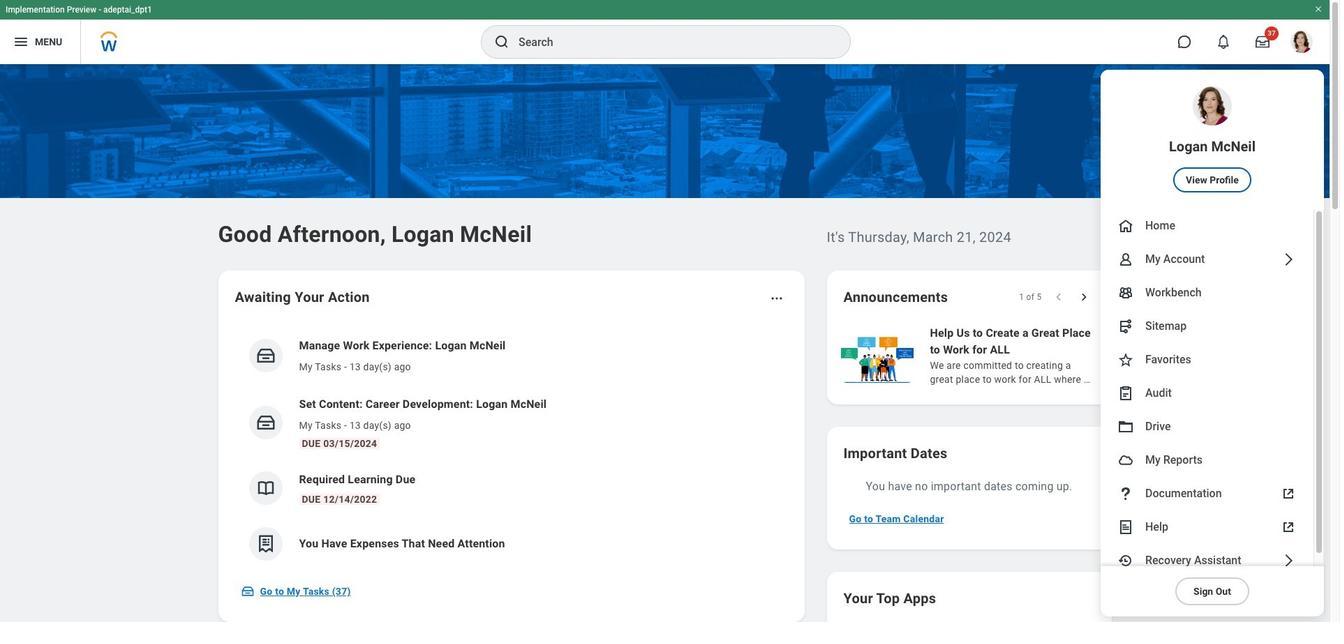 Task type: describe. For each thing, give the bounding box(es) containing it.
10 menu item from the top
[[1101, 478, 1314, 511]]

1 menu item from the top
[[1101, 70, 1325, 209]]

7 menu item from the top
[[1101, 377, 1314, 411]]

ext link image
[[1281, 486, 1297, 503]]

close environment banner image
[[1315, 5, 1323, 13]]

Search Workday  search field
[[519, 27, 822, 57]]

2 menu item from the top
[[1101, 209, 1314, 243]]

6 menu item from the top
[[1101, 344, 1314, 377]]

document image
[[1118, 520, 1135, 536]]

paste image
[[1118, 385, 1135, 402]]

book open image
[[255, 478, 276, 499]]

user image
[[1118, 251, 1135, 268]]

8 menu item from the top
[[1101, 411, 1314, 444]]

time image
[[1118, 553, 1135, 570]]

contact card matrix manager image
[[1118, 285, 1135, 302]]

inbox large image
[[1256, 35, 1270, 49]]

chevron left small image
[[1052, 290, 1066, 304]]

2 vertical spatial inbox image
[[241, 585, 255, 599]]

0 vertical spatial inbox image
[[255, 346, 276, 367]]

endpoints image
[[1118, 318, 1135, 335]]

chevron right small image
[[1077, 290, 1091, 304]]

1 horizontal spatial list
[[838, 324, 1341, 388]]

star image
[[1118, 352, 1135, 369]]

avatar image
[[1118, 452, 1135, 469]]



Task type: locate. For each thing, give the bounding box(es) containing it.
banner
[[0, 0, 1330, 617]]

dashboard expenses image
[[255, 534, 276, 555]]

justify image
[[13, 34, 29, 50]]

inbox image
[[255, 346, 276, 367], [255, 413, 276, 434], [241, 585, 255, 599]]

menu item
[[1101, 70, 1325, 209], [1101, 209, 1314, 243], [1101, 243, 1314, 277], [1101, 277, 1314, 310], [1101, 310, 1314, 344], [1101, 344, 1314, 377], [1101, 377, 1314, 411], [1101, 411, 1314, 444], [1101, 444, 1314, 478], [1101, 478, 1314, 511], [1101, 511, 1314, 545], [1101, 545, 1314, 578]]

11 menu item from the top
[[1101, 511, 1314, 545]]

ext link image
[[1281, 520, 1297, 536]]

5 menu item from the top
[[1101, 310, 1314, 344]]

0 horizontal spatial list
[[235, 327, 788, 573]]

chevron right image
[[1281, 251, 1297, 268]]

home image
[[1118, 218, 1135, 235]]

logan mcneil image
[[1291, 31, 1313, 53]]

3 menu item from the top
[[1101, 243, 1314, 277]]

4 menu item from the top
[[1101, 277, 1314, 310]]

1 vertical spatial inbox image
[[255, 413, 276, 434]]

menu
[[1101, 70, 1325, 617]]

list
[[838, 324, 1341, 388], [235, 327, 788, 573]]

search image
[[494, 34, 510, 50]]

chevron right image
[[1281, 553, 1297, 570]]

notifications large image
[[1217, 35, 1231, 49]]

folder open image
[[1118, 419, 1135, 436]]

12 menu item from the top
[[1101, 545, 1314, 578]]

status
[[1020, 292, 1042, 303]]

main content
[[0, 64, 1341, 623]]

question image
[[1118, 486, 1135, 503]]

9 menu item from the top
[[1101, 444, 1314, 478]]



Task type: vqa. For each thing, say whether or not it's contained in the screenshot.
the rightmost THE BRUCE
no



